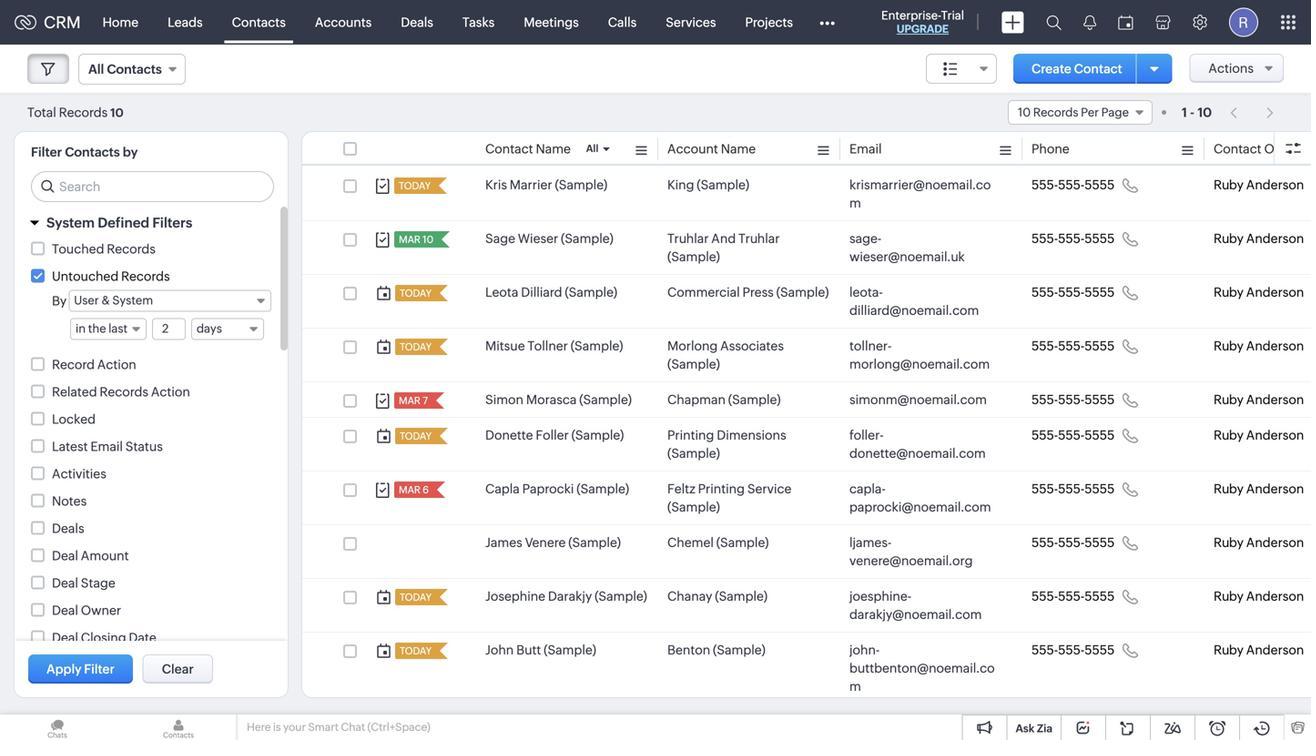 Task type: describe. For each thing, give the bounding box(es) containing it.
ruby for sage- wieser@noemail.uk
[[1214, 231, 1244, 246]]

king (sample) link
[[668, 176, 750, 194]]

10 right -
[[1198, 105, 1212, 120]]

chanay (sample) link
[[668, 587, 768, 606]]

mitsue
[[485, 339, 525, 353]]

amount
[[81, 549, 129, 563]]

All Contacts field
[[78, 54, 186, 85]]

10 inside field
[[1018, 106, 1031, 119]]

anderson for john- buttbenton@noemail.co m
[[1246, 643, 1304, 658]]

555-555-5555 for joesphine- darakjy@noemail.com
[[1032, 589, 1115, 604]]

ruby anderson for ljames- venere@noemail.org
[[1214, 535, 1304, 550]]

ask zia
[[1016, 723, 1053, 735]]

ruby for tollner- morlong@noemail.com
[[1214, 339, 1244, 353]]

foller- donette@noemail.com
[[850, 428, 986, 461]]

tollner
[[528, 339, 568, 353]]

per
[[1081, 106, 1099, 119]]

filter contacts by
[[31, 145, 138, 159]]

john butt (sample)
[[485, 643, 596, 658]]

contact name
[[485, 142, 571, 156]]

10 inside total records 10
[[110, 106, 124, 120]]

ruby anderson for tollner- morlong@noemail.com
[[1214, 339, 1304, 353]]

simon
[[485, 392, 524, 407]]

tollner- morlong@noemail.com link
[[850, 337, 995, 373]]

name for contact name
[[536, 142, 571, 156]]

services link
[[651, 0, 731, 44]]

(sample) up dimensions
[[728, 392, 781, 407]]

contacts for all contacts
[[107, 62, 162, 76]]

(sample) right marrier
[[555, 178, 608, 192]]

1 horizontal spatial deals
[[401, 15, 433, 30]]

logo image
[[15, 15, 36, 30]]

in the last field
[[70, 318, 147, 340]]

projects link
[[731, 0, 808, 44]]

5555 for simonm@noemail.com
[[1085, 392, 1115, 407]]

&
[[101, 294, 110, 307]]

chats image
[[0, 715, 115, 740]]

555-555-5555 for leota- dilliard@noemail.com
[[1032, 285, 1115, 300]]

record
[[52, 357, 95, 372]]

records for 10
[[1033, 106, 1079, 119]]

today link for leota
[[395, 285, 434, 301]]

contacts link
[[217, 0, 300, 44]]

meetings link
[[509, 0, 593, 44]]

in the last
[[76, 322, 128, 336]]

today for leota dilliard (sample)
[[400, 288, 432, 299]]

kris
[[485, 178, 507, 192]]

enterprise-
[[882, 9, 941, 22]]

(sample) right paprocki
[[577, 482, 629, 496]]

foller- donette@noemail.com link
[[850, 426, 995, 463]]

ljames- venere@noemail.org link
[[850, 534, 995, 570]]

(sample) right the foller
[[572, 428, 624, 443]]

anderson for leota- dilliard@noemail.com
[[1246, 285, 1304, 300]]

capla- paprocki@noemail.com link
[[850, 480, 995, 516]]

all for all
[[586, 143, 599, 154]]

ruby anderson for krismarrier@noemail.co m
[[1214, 178, 1304, 192]]

apply filter button
[[28, 655, 133, 684]]

upgrade
[[897, 23, 949, 35]]

ruby for joesphine- darakjy@noemail.com
[[1214, 589, 1244, 604]]

account name
[[668, 142, 756, 156]]

is
[[273, 721, 281, 734]]

simonm@noemail.com
[[850, 392, 987, 407]]

owner for contact owner
[[1264, 142, 1305, 156]]

contact for contact name
[[485, 142, 533, 156]]

anderson for krismarrier@noemail.co m
[[1246, 178, 1304, 192]]

(sample) right dilliard
[[565, 285, 617, 300]]

ljames- venere@noemail.org
[[850, 535, 973, 568]]

ruby for ljames- venere@noemail.org
[[1214, 535, 1244, 550]]

home
[[103, 15, 139, 30]]

(sample) inside truhlar and truhlar (sample)
[[668, 250, 720, 264]]

notes
[[52, 494, 87, 509]]

calls link
[[593, 0, 651, 44]]

555-555-5555 for tollner- morlong@noemail.com
[[1032, 339, 1115, 353]]

last
[[109, 322, 128, 336]]

(sample) down account name
[[697, 178, 750, 192]]

contacts for filter contacts by
[[65, 145, 120, 159]]

555-555-5555 for capla- paprocki@noemail.com
[[1032, 482, 1115, 496]]

1 truhlar from the left
[[668, 231, 709, 246]]

create
[[1032, 61, 1072, 76]]

mar for capla
[[399, 484, 421, 496]]

date
[[129, 631, 156, 645]]

paprocki@noemail.com
[[850, 500, 991, 515]]

ruby for john- buttbenton@noemail.co m
[[1214, 643, 1244, 658]]

search element
[[1035, 0, 1073, 45]]

system inside field
[[112, 294, 153, 307]]

enterprise-trial upgrade
[[882, 9, 964, 35]]

chemel (sample) link
[[668, 534, 769, 552]]

simon morasca (sample) link
[[485, 391, 632, 409]]

capla paprocki (sample) link
[[485, 480, 629, 498]]

benton (sample) link
[[668, 641, 766, 659]]

deal for deal stage
[[52, 576, 78, 591]]

5555 for krismarrier@noemail.co m
[[1085, 178, 1115, 192]]

actions
[[1209, 61, 1254, 76]]

deal for deal amount
[[52, 549, 78, 563]]

account
[[668, 142, 718, 156]]

sage- wieser@noemail.uk
[[850, 231, 965, 264]]

leota- dilliard@noemail.com
[[850, 285, 979, 318]]

morlong@noemail.com
[[850, 357, 990, 372]]

sage- wieser@noemail.uk link
[[850, 229, 995, 266]]

latest email status
[[52, 439, 163, 454]]

king
[[668, 178, 694, 192]]

morlong
[[668, 339, 718, 353]]

5555 for joesphine- darakjy@noemail.com
[[1085, 589, 1115, 604]]

foller
[[536, 428, 569, 443]]

butt
[[516, 643, 541, 658]]

benton
[[668, 643, 710, 658]]

today for mitsue tollner (sample)
[[400, 341, 432, 353]]

today for josephine darakjy (sample)
[[400, 592, 432, 603]]

apply
[[46, 662, 82, 677]]

clear
[[162, 662, 194, 677]]

filters
[[152, 215, 192, 231]]

paprocki
[[522, 482, 574, 496]]

tollner-
[[850, 339, 892, 353]]

-
[[1190, 105, 1195, 120]]

today link for donette
[[395, 428, 434, 444]]

mar 10 link
[[394, 231, 435, 248]]

sage wieser (sample)
[[485, 231, 614, 246]]

james
[[485, 535, 522, 550]]

sage wieser (sample) link
[[485, 229, 614, 248]]

simonm@noemail.com link
[[850, 391, 987, 409]]

10 records per page
[[1018, 106, 1129, 119]]

m inside krismarrier@noemail.co m
[[850, 196, 861, 210]]

defined
[[98, 215, 149, 231]]

ruby anderson for simonm@noemail.com
[[1214, 392, 1304, 407]]

anderson for tollner- morlong@noemail.com
[[1246, 339, 1304, 353]]

today link for john
[[395, 643, 434, 659]]

555-555-5555 for sage- wieser@noemail.uk
[[1032, 231, 1115, 246]]

signals image
[[1084, 15, 1096, 30]]

donette foller (sample) link
[[485, 426, 624, 444]]

contacts image
[[121, 715, 236, 740]]

krismarrier@noemail.co m
[[850, 178, 991, 210]]

benton (sample)
[[668, 643, 766, 658]]

josephine darakjy (sample)
[[485, 589, 647, 604]]

555-555-5555 for krismarrier@noemail.co m
[[1032, 178, 1115, 192]]

mar for sage
[[399, 234, 421, 245]]

5555 for foller- donette@noemail.com
[[1085, 428, 1115, 443]]

User & System field
[[69, 290, 271, 312]]

ruby for foller- donette@noemail.com
[[1214, 428, 1244, 443]]

chanay
[[668, 589, 713, 604]]

untouched records
[[52, 269, 170, 284]]

records for touched
[[107, 242, 156, 256]]

user
[[74, 294, 99, 307]]

dilliard@noemail.com
[[850, 303, 979, 318]]

feltz
[[668, 482, 696, 496]]

row group containing kris marrier (sample)
[[302, 168, 1311, 705]]

total records 10
[[27, 105, 124, 120]]

0 horizontal spatial deals
[[52, 521, 84, 536]]

today for john butt (sample)
[[400, 646, 432, 657]]

system defined filters
[[46, 215, 192, 231]]

calendar image
[[1118, 15, 1134, 30]]

commercial press (sample)
[[668, 285, 829, 300]]



Task type: vqa. For each thing, say whether or not it's contained in the screenshot.
the capla-
yes



Task type: locate. For each thing, give the bounding box(es) containing it.
accounts
[[315, 15, 372, 30]]

deal for deal owner
[[52, 603, 78, 618]]

ask
[[1016, 723, 1035, 735]]

m up sage-
[[850, 196, 861, 210]]

2 5555 from the top
[[1085, 231, 1115, 246]]

printing right feltz
[[698, 482, 745, 496]]

4 555-555-5555 from the top
[[1032, 339, 1115, 353]]

feltz printing service (sample)
[[668, 482, 792, 515]]

your
[[283, 721, 306, 734]]

today link for josephine
[[395, 589, 434, 606]]

anderson for capla- paprocki@noemail.com
[[1246, 482, 1304, 496]]

commercial
[[668, 285, 740, 300]]

morlong associates (sample)
[[668, 339, 784, 372]]

anderson for sage- wieser@noemail.uk
[[1246, 231, 1304, 246]]

6 555-555-5555 from the top
[[1032, 428, 1115, 443]]

1 mar from the top
[[399, 234, 421, 245]]

records for total
[[59, 105, 108, 120]]

name right account
[[721, 142, 756, 156]]

0 horizontal spatial truhlar
[[668, 231, 709, 246]]

5 555-555-5555 from the top
[[1032, 392, 1115, 407]]

record action
[[52, 357, 136, 372]]

m inside john- buttbenton@noemail.co m
[[850, 679, 861, 694]]

1 horizontal spatial contact
[[1074, 61, 1123, 76]]

filter down the total
[[31, 145, 62, 159]]

joesphine- darakjy@noemail.com
[[850, 589, 982, 622]]

filter inside button
[[84, 662, 115, 677]]

9 555-555-5555 from the top
[[1032, 589, 1115, 604]]

deal up apply
[[52, 631, 78, 645]]

5555 for capla- paprocki@noemail.com
[[1085, 482, 1115, 496]]

9 ruby anderson from the top
[[1214, 589, 1304, 604]]

signals element
[[1073, 0, 1107, 45]]

anderson for joesphine- darakjy@noemail.com
[[1246, 589, 1304, 604]]

leota dilliard (sample) link
[[485, 283, 617, 301]]

deal amount
[[52, 549, 129, 563]]

10 left the sage
[[423, 234, 434, 245]]

tasks
[[463, 15, 495, 30]]

2 name from the left
[[721, 142, 756, 156]]

ruby anderson for leota- dilliard@noemail.com
[[1214, 285, 1304, 300]]

by
[[52, 294, 67, 308]]

1 vertical spatial m
[[850, 679, 861, 694]]

contact up per
[[1074, 61, 1123, 76]]

deal for deal closing date
[[52, 631, 78, 645]]

7 ruby from the top
[[1214, 482, 1244, 496]]

ruby for capla- paprocki@noemail.com
[[1214, 482, 1244, 496]]

action
[[97, 357, 136, 372], [151, 385, 190, 399]]

1 vertical spatial filter
[[84, 662, 115, 677]]

chapman (sample)
[[668, 392, 781, 407]]

profile element
[[1218, 0, 1269, 44]]

1 vertical spatial email
[[90, 439, 123, 454]]

2 truhlar from the left
[[739, 231, 780, 246]]

5 ruby from the top
[[1214, 392, 1244, 407]]

here is your smart chat (ctrl+space)
[[247, 721, 431, 734]]

(sample) down feltz
[[668, 500, 720, 515]]

all
[[88, 62, 104, 76], [586, 143, 599, 154]]

ruby
[[1214, 178, 1244, 192], [1214, 231, 1244, 246], [1214, 285, 1244, 300], [1214, 339, 1244, 353], [1214, 392, 1244, 407], [1214, 428, 1244, 443], [1214, 482, 1244, 496], [1214, 535, 1244, 550], [1214, 589, 1244, 604], [1214, 643, 1244, 658]]

7 ruby anderson from the top
[[1214, 482, 1304, 496]]

6 anderson from the top
[[1246, 428, 1304, 443]]

deal down deal stage
[[52, 603, 78, 618]]

0 vertical spatial contacts
[[232, 15, 286, 30]]

printing down "chapman"
[[668, 428, 714, 443]]

(sample) right darakjy
[[595, 589, 647, 604]]

2 anderson from the top
[[1246, 231, 1304, 246]]

dimensions
[[717, 428, 786, 443]]

10 ruby anderson from the top
[[1214, 643, 1304, 658]]

2 ruby from the top
[[1214, 231, 1244, 246]]

5555 for ljames- venere@noemail.org
[[1085, 535, 1115, 550]]

records left per
[[1033, 106, 1079, 119]]

0 vertical spatial filter
[[31, 145, 62, 159]]

today for donette foller (sample)
[[400, 431, 432, 442]]

0 vertical spatial mar
[[399, 234, 421, 245]]

create menu image
[[1002, 11, 1024, 33]]

2 m from the top
[[850, 679, 861, 694]]

1 deal from the top
[[52, 549, 78, 563]]

mar left the sage
[[399, 234, 421, 245]]

create contact button
[[1014, 54, 1141, 84]]

all inside field
[[88, 62, 104, 76]]

all up kris marrier (sample)
[[586, 143, 599, 154]]

(sample) right venere
[[568, 535, 621, 550]]

1 vertical spatial all
[[586, 143, 599, 154]]

mar for simon
[[399, 395, 421, 407]]

1 vertical spatial action
[[151, 385, 190, 399]]

0 horizontal spatial system
[[46, 215, 95, 231]]

1 vertical spatial system
[[112, 294, 153, 307]]

1 horizontal spatial email
[[850, 142, 882, 156]]

deal stage
[[52, 576, 115, 591]]

touched records
[[52, 242, 156, 256]]

records for untouched
[[121, 269, 170, 284]]

0 vertical spatial printing
[[668, 428, 714, 443]]

venere
[[525, 535, 566, 550]]

today for kris marrier (sample)
[[399, 180, 431, 192]]

555-555-5555 for simonm@noemail.com
[[1032, 392, 1115, 407]]

ruby anderson for sage- wieser@noemail.uk
[[1214, 231, 1304, 246]]

10 up by
[[110, 106, 124, 120]]

0 vertical spatial system
[[46, 215, 95, 231]]

5 anderson from the top
[[1246, 392, 1304, 407]]

10 ruby from the top
[[1214, 643, 1244, 658]]

owner
[[1264, 142, 1305, 156], [81, 603, 121, 618]]

system right &
[[112, 294, 153, 307]]

contact down actions
[[1214, 142, 1262, 156]]

services
[[666, 15, 716, 30]]

555-555-5555 for john- buttbenton@noemail.co m
[[1032, 643, 1115, 658]]

4 anderson from the top
[[1246, 339, 1304, 353]]

6 ruby anderson from the top
[[1214, 428, 1304, 443]]

4 ruby from the top
[[1214, 339, 1244, 353]]

(sample) right chanay
[[715, 589, 768, 604]]

related
[[52, 385, 97, 399]]

Other Modules field
[[808, 8, 847, 37]]

0 vertical spatial deals
[[401, 15, 433, 30]]

0 vertical spatial owner
[[1264, 142, 1305, 156]]

touched
[[52, 242, 104, 256]]

10
[[1198, 105, 1212, 120], [1018, 106, 1031, 119], [110, 106, 124, 120], [423, 234, 434, 245]]

today link for kris
[[394, 178, 433, 194]]

1 vertical spatial printing
[[698, 482, 745, 496]]

10 anderson from the top
[[1246, 643, 1304, 658]]

create menu element
[[991, 0, 1035, 44]]

leota- dilliard@noemail.com link
[[850, 283, 995, 320]]

commercial press (sample) link
[[668, 283, 829, 301]]

deals down 'notes'
[[52, 521, 84, 536]]

krismarrier@noemail.co m link
[[850, 176, 995, 212]]

all contacts
[[88, 62, 162, 76]]

2 deal from the top
[[52, 576, 78, 591]]

leota dilliard (sample)
[[485, 285, 617, 300]]

name up 'kris marrier (sample)' link in the top left of the page
[[536, 142, 571, 156]]

filter
[[31, 145, 62, 159], [84, 662, 115, 677]]

1 name from the left
[[536, 142, 571, 156]]

1 - 10
[[1182, 105, 1212, 120]]

wieser@noemail.uk
[[850, 250, 965, 264]]

system inside dropdown button
[[46, 215, 95, 231]]

1 m from the top
[[850, 196, 861, 210]]

0 vertical spatial email
[[850, 142, 882, 156]]

7
[[423, 395, 428, 407]]

2 vertical spatial mar
[[399, 484, 421, 496]]

0 horizontal spatial owner
[[81, 603, 121, 618]]

row group
[[302, 168, 1311, 705]]

2 555-555-5555 from the top
[[1032, 231, 1115, 246]]

leota-
[[850, 285, 883, 300]]

3 555-555-5555 from the top
[[1032, 285, 1115, 300]]

owner for deal owner
[[81, 603, 121, 618]]

(sample) down feltz printing service (sample) link
[[716, 535, 769, 550]]

3 deal from the top
[[52, 603, 78, 618]]

mar 7
[[399, 395, 428, 407]]

10 left per
[[1018, 106, 1031, 119]]

wieser
[[518, 231, 558, 246]]

555-555-5555 for ljames- venere@noemail.org
[[1032, 535, 1115, 550]]

ruby anderson for john- buttbenton@noemail.co m
[[1214, 643, 1304, 658]]

8 ruby anderson from the top
[[1214, 535, 1304, 550]]

ruby anderson for capla- paprocki@noemail.com
[[1214, 482, 1304, 496]]

0 horizontal spatial contact
[[485, 142, 533, 156]]

records inside field
[[1033, 106, 1079, 119]]

leads link
[[153, 0, 217, 44]]

9 anderson from the top
[[1246, 589, 1304, 604]]

4 5555 from the top
[[1085, 339, 1115, 353]]

contact owner
[[1214, 142, 1305, 156]]

sage
[[485, 231, 515, 246]]

1 5555 from the top
[[1085, 178, 1115, 192]]

related records action
[[52, 385, 190, 399]]

1 horizontal spatial truhlar
[[739, 231, 780, 246]]

2 ruby anderson from the top
[[1214, 231, 1304, 246]]

1 horizontal spatial system
[[112, 294, 153, 307]]

m down john-
[[850, 679, 861, 694]]

records up user & system field
[[121, 269, 170, 284]]

(sample) down morlong
[[668, 357, 720, 372]]

None field
[[926, 54, 997, 84]]

Search text field
[[32, 172, 273, 201]]

mar 7 link
[[394, 392, 430, 409]]

email up krismarrier@noemail.co
[[850, 142, 882, 156]]

email
[[850, 142, 882, 156], [90, 439, 123, 454]]

1 horizontal spatial owner
[[1264, 142, 1305, 156]]

projects
[[745, 15, 793, 30]]

action up status
[[151, 385, 190, 399]]

1 vertical spatial deals
[[52, 521, 84, 536]]

truhlar left "and"
[[668, 231, 709, 246]]

contacts left by
[[65, 145, 120, 159]]

crm
[[44, 13, 81, 32]]

(sample) right morasca
[[579, 392, 632, 407]]

(sample) down "and"
[[668, 250, 720, 264]]

contacts right leads
[[232, 15, 286, 30]]

0 horizontal spatial name
[[536, 142, 571, 156]]

deals
[[401, 15, 433, 30], [52, 521, 84, 536]]

3 mar from the top
[[399, 484, 421, 496]]

truhlar right "and"
[[739, 231, 780, 246]]

days field
[[191, 318, 264, 340]]

profile image
[[1229, 8, 1259, 37]]

morasca
[[526, 392, 577, 407]]

truhlar and truhlar (sample)
[[668, 231, 780, 264]]

press
[[743, 285, 774, 300]]

(sample) right press
[[776, 285, 829, 300]]

closing
[[81, 631, 126, 645]]

(sample) inside feltz printing service (sample)
[[668, 500, 720, 515]]

contact inside create contact 'button'
[[1074, 61, 1123, 76]]

contacts down home
[[107, 62, 162, 76]]

printing inside printing dimensions (sample)
[[668, 428, 714, 443]]

deals link
[[386, 0, 448, 44]]

printing dimensions (sample)
[[668, 428, 786, 461]]

4 deal from the top
[[52, 631, 78, 645]]

5555 for john- buttbenton@noemail.co m
[[1085, 643, 1115, 658]]

None text field
[[153, 319, 185, 339]]

7 555-555-5555 from the top
[[1032, 482, 1115, 496]]

morlong associates (sample) link
[[668, 337, 831, 373]]

7 5555 from the top
[[1085, 482, 1115, 496]]

records up filter contacts by
[[59, 105, 108, 120]]

5555 for sage- wieser@noemail.uk
[[1085, 231, 1115, 246]]

0 vertical spatial action
[[97, 357, 136, 372]]

filter down 'closing'
[[84, 662, 115, 677]]

2 mar from the top
[[399, 395, 421, 407]]

0 vertical spatial all
[[88, 62, 104, 76]]

(sample) right benton
[[713, 643, 766, 658]]

1 horizontal spatial action
[[151, 385, 190, 399]]

3 ruby anderson from the top
[[1214, 285, 1304, 300]]

3 5555 from the top
[[1085, 285, 1115, 300]]

1 ruby anderson from the top
[[1214, 178, 1304, 192]]

anderson for foller- donette@noemail.com
[[1246, 428, 1304, 443]]

(sample) right tollner
[[571, 339, 623, 353]]

capla- paprocki@noemail.com
[[850, 482, 991, 515]]

6 5555 from the top
[[1085, 428, 1115, 443]]

1 horizontal spatial all
[[586, 143, 599, 154]]

sage-
[[850, 231, 882, 246]]

10 Records Per Page field
[[1008, 100, 1153, 125]]

mar 6
[[399, 484, 429, 496]]

10 555-555-5555 from the top
[[1032, 643, 1115, 658]]

8 anderson from the top
[[1246, 535, 1304, 550]]

5555 for tollner- morlong@noemail.com
[[1085, 339, 1115, 353]]

555-555-5555
[[1032, 178, 1115, 192], [1032, 231, 1115, 246], [1032, 285, 1115, 300], [1032, 339, 1115, 353], [1032, 392, 1115, 407], [1032, 428, 1115, 443], [1032, 482, 1115, 496], [1032, 535, 1115, 550], [1032, 589, 1115, 604], [1032, 643, 1115, 658]]

2 vertical spatial contacts
[[65, 145, 120, 159]]

today link for mitsue
[[395, 339, 434, 355]]

size image
[[944, 61, 958, 77]]

0 vertical spatial m
[[850, 196, 861, 210]]

records down defined
[[107, 242, 156, 256]]

in
[[76, 322, 86, 336]]

truhlar and truhlar (sample) link
[[668, 229, 831, 266]]

mar left "7"
[[399, 395, 421, 407]]

(sample) right the butt
[[544, 643, 596, 658]]

deal up deal stage
[[52, 549, 78, 563]]

system up touched
[[46, 215, 95, 231]]

1 horizontal spatial filter
[[84, 662, 115, 677]]

2 horizontal spatial contact
[[1214, 142, 1262, 156]]

capla-
[[850, 482, 886, 496]]

john- buttbenton@noemail.co m link
[[850, 641, 995, 696]]

9 5555 from the top
[[1085, 589, 1115, 604]]

8 ruby from the top
[[1214, 535, 1244, 550]]

8 5555 from the top
[[1085, 535, 1115, 550]]

10 5555 from the top
[[1085, 643, 1115, 658]]

contact for contact owner
[[1214, 142, 1262, 156]]

contact up kris
[[485, 142, 533, 156]]

all for all contacts
[[88, 62, 104, 76]]

records for related
[[100, 385, 148, 399]]

ruby anderson for joesphine- darakjy@noemail.com
[[1214, 589, 1304, 604]]

7 anderson from the top
[[1246, 482, 1304, 496]]

(sample) inside morlong associates (sample)
[[668, 357, 720, 372]]

5555 for leota- dilliard@noemail.com
[[1085, 285, 1115, 300]]

1 anderson from the top
[[1246, 178, 1304, 192]]

5 5555 from the top
[[1085, 392, 1115, 407]]

name for account name
[[721, 142, 756, 156]]

all up total records 10
[[88, 62, 104, 76]]

calls
[[608, 15, 637, 30]]

chanay (sample)
[[668, 589, 768, 604]]

1 vertical spatial contacts
[[107, 62, 162, 76]]

anderson for simonm@noemail.com
[[1246, 392, 1304, 407]]

tasks link
[[448, 0, 509, 44]]

(sample) right wieser
[[561, 231, 614, 246]]

0 horizontal spatial filter
[[31, 145, 62, 159]]

(sample) up feltz
[[668, 446, 720, 461]]

here
[[247, 721, 271, 734]]

simon morasca (sample)
[[485, 392, 632, 407]]

associates
[[720, 339, 784, 353]]

1 555-555-5555 from the top
[[1032, 178, 1115, 192]]

anderson for ljames- venere@noemail.org
[[1246, 535, 1304, 550]]

(ctrl+space)
[[367, 721, 431, 734]]

555-555-5555 for foller- donette@noemail.com
[[1032, 428, 1115, 443]]

foller-
[[850, 428, 884, 443]]

smart
[[308, 721, 339, 734]]

donette foller (sample)
[[485, 428, 624, 443]]

mitsue tollner (sample)
[[485, 339, 623, 353]]

email right latest
[[90, 439, 123, 454]]

records down record action
[[100, 385, 148, 399]]

3 ruby from the top
[[1214, 285, 1244, 300]]

deal
[[52, 549, 78, 563], [52, 576, 78, 591], [52, 603, 78, 618], [52, 631, 78, 645]]

3 anderson from the top
[[1246, 285, 1304, 300]]

0 horizontal spatial email
[[90, 439, 123, 454]]

deal closing date
[[52, 631, 156, 645]]

phone
[[1032, 142, 1070, 156]]

1 vertical spatial mar
[[399, 395, 421, 407]]

5 ruby anderson from the top
[[1214, 392, 1304, 407]]

joesphine-
[[850, 589, 912, 604]]

6 ruby from the top
[[1214, 428, 1244, 443]]

0 horizontal spatial all
[[88, 62, 104, 76]]

1 vertical spatial owner
[[81, 603, 121, 618]]

contacts inside field
[[107, 62, 162, 76]]

ruby for leota- dilliard@noemail.com
[[1214, 285, 1244, 300]]

ruby for simonm@noemail.com
[[1214, 392, 1244, 407]]

action up related records action
[[97, 357, 136, 372]]

4 ruby anderson from the top
[[1214, 339, 1304, 353]]

navigation
[[1221, 99, 1284, 126]]

ruby anderson for foller- donette@noemail.com
[[1214, 428, 1304, 443]]

mar left 6
[[399, 484, 421, 496]]

page
[[1102, 106, 1129, 119]]

create contact
[[1032, 61, 1123, 76]]

printing inside feltz printing service (sample)
[[698, 482, 745, 496]]

9 ruby from the top
[[1214, 589, 1244, 604]]

1 ruby from the top
[[1214, 178, 1244, 192]]

deal left stage
[[52, 576, 78, 591]]

0 horizontal spatial action
[[97, 357, 136, 372]]

ruby for krismarrier@noemail.co m
[[1214, 178, 1244, 192]]

search image
[[1046, 15, 1062, 30]]

joesphine- darakjy@noemail.com link
[[850, 587, 995, 624]]

1 horizontal spatial name
[[721, 142, 756, 156]]

8 555-555-5555 from the top
[[1032, 535, 1115, 550]]

(sample) inside printing dimensions (sample)
[[668, 446, 720, 461]]

deals left tasks "link"
[[401, 15, 433, 30]]

darakjy@noemail.com
[[850, 607, 982, 622]]



